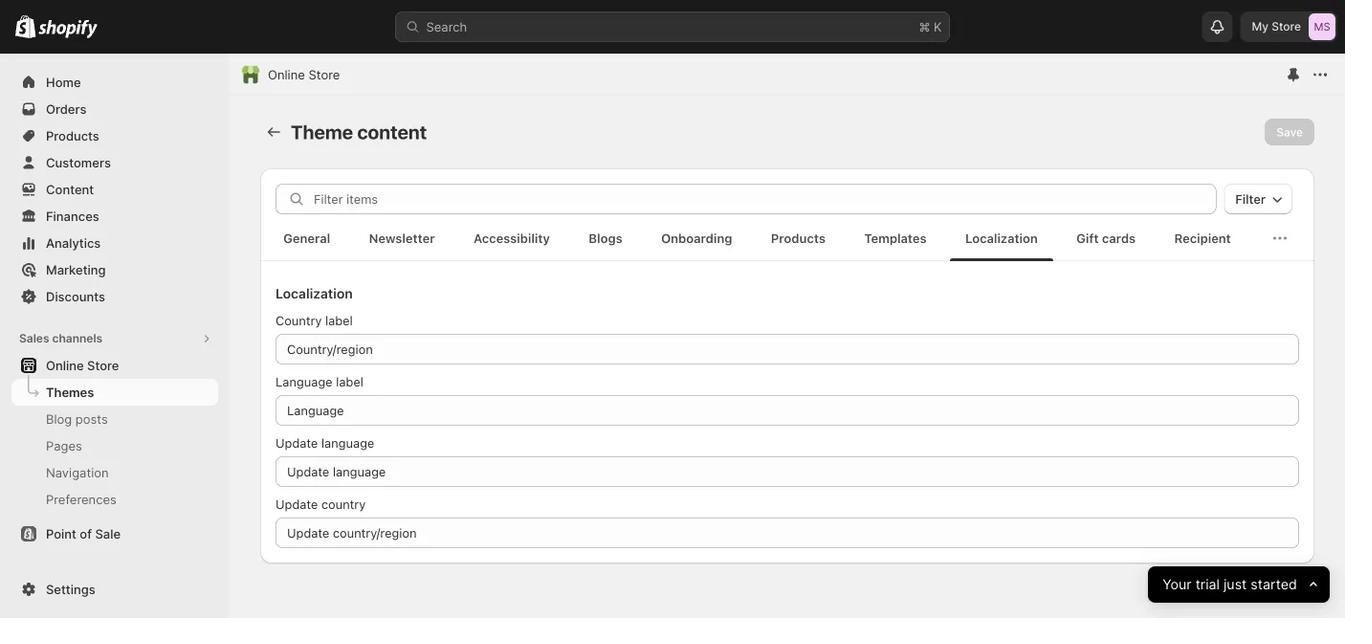 Task type: vqa. For each thing, say whether or not it's contained in the screenshot.
leftmost Shopify image
yes



Task type: locate. For each thing, give the bounding box(es) containing it.
store right the online store icon
[[309, 67, 340, 82]]

1 horizontal spatial online
[[268, 67, 305, 82]]

analytics
[[46, 235, 101, 250]]

my store
[[1252, 20, 1301, 33]]

online store link down channels
[[11, 352, 218, 379]]

2 horizontal spatial store
[[1272, 20, 1301, 33]]

1 horizontal spatial online store
[[268, 67, 340, 82]]

marketing link
[[11, 256, 218, 283]]

sales channels button
[[11, 325, 218, 352]]

online right the online store icon
[[268, 67, 305, 82]]

store down sales channels button
[[87, 358, 119, 373]]

store
[[1272, 20, 1301, 33], [309, 67, 340, 82], [87, 358, 119, 373]]

online down sales channels
[[46, 358, 84, 373]]

add apps
[[46, 595, 102, 610]]

store right my
[[1272, 20, 1301, 33]]

1 vertical spatial online store link
[[11, 352, 218, 379]]

online store link right the online store icon
[[268, 65, 340, 84]]

online store right the online store icon
[[268, 67, 340, 82]]

content link
[[11, 176, 218, 203]]

products
[[46, 128, 99, 143]]

your trial just started button
[[1148, 566, 1330, 603]]

navigation link
[[11, 459, 218, 486]]

preferences link
[[11, 486, 218, 513]]

online
[[268, 67, 305, 82], [46, 358, 84, 373]]

point of sale link
[[11, 520, 218, 547]]

1 horizontal spatial store
[[309, 67, 340, 82]]

0 vertical spatial online
[[268, 67, 305, 82]]

trial
[[1195, 576, 1220, 593]]

your trial just started
[[1162, 576, 1297, 593]]

your
[[1162, 576, 1192, 593]]

products link
[[11, 122, 218, 149]]

1 horizontal spatial online store link
[[268, 65, 340, 84]]

0 horizontal spatial online store
[[46, 358, 119, 373]]

posts
[[75, 411, 108, 426]]

point
[[46, 526, 76, 541]]

1 vertical spatial online store
[[46, 358, 119, 373]]

0 horizontal spatial online store link
[[11, 352, 218, 379]]

add apps button
[[11, 589, 218, 616]]

0 horizontal spatial online
[[46, 358, 84, 373]]

online store link
[[268, 65, 340, 84], [11, 352, 218, 379]]

online store
[[268, 67, 340, 82], [46, 358, 119, 373]]

2 vertical spatial store
[[87, 358, 119, 373]]

analytics link
[[11, 230, 218, 256]]

channels
[[52, 332, 102, 345]]

search
[[426, 19, 467, 34]]

themes link
[[11, 379, 218, 406]]

blog posts link
[[11, 406, 218, 432]]

1 vertical spatial store
[[309, 67, 340, 82]]

k
[[934, 19, 942, 34]]

customers link
[[11, 149, 218, 176]]

point of sale
[[46, 526, 121, 541]]

themes
[[46, 385, 94, 399]]

shopify image
[[38, 20, 98, 39]]

0 vertical spatial online store link
[[268, 65, 340, 84]]

online store down channels
[[46, 358, 119, 373]]

settings link
[[11, 576, 218, 603]]

0 vertical spatial online store
[[268, 67, 340, 82]]

finances
[[46, 209, 99, 223]]



Task type: describe. For each thing, give the bounding box(es) containing it.
home link
[[11, 69, 218, 96]]

marketing
[[46, 262, 106, 277]]

0 horizontal spatial store
[[87, 358, 119, 373]]

home
[[46, 75, 81, 89]]

preferences
[[46, 492, 117, 507]]

⌘ k
[[919, 19, 942, 34]]

discounts link
[[11, 283, 218, 310]]

apps button
[[11, 563, 218, 589]]

orders
[[46, 101, 87, 116]]

customers
[[46, 155, 111, 170]]

blog
[[46, 411, 72, 426]]

shopify image
[[15, 15, 36, 38]]

pages link
[[11, 432, 218, 459]]

just
[[1223, 576, 1247, 593]]

my store image
[[1309, 13, 1336, 40]]

orders link
[[11, 96, 218, 122]]

settings
[[46, 582, 95, 597]]

my
[[1252, 20, 1269, 33]]

sales channels
[[19, 332, 102, 345]]

blog posts
[[46, 411, 108, 426]]

apps
[[19, 569, 48, 583]]

pages
[[46, 438, 82, 453]]

content
[[46, 182, 94, 197]]

sale
[[95, 526, 121, 541]]

1 vertical spatial online
[[46, 358, 84, 373]]

finances link
[[11, 203, 218, 230]]

of
[[80, 526, 92, 541]]

apps
[[73, 595, 102, 610]]

discounts
[[46, 289, 105, 304]]

sales
[[19, 332, 49, 345]]

started
[[1251, 576, 1297, 593]]

point of sale button
[[0, 520, 230, 547]]

navigation
[[46, 465, 109, 480]]

⌘
[[919, 19, 930, 34]]

0 vertical spatial store
[[1272, 20, 1301, 33]]

add
[[46, 595, 70, 610]]

online store image
[[241, 65, 260, 84]]



